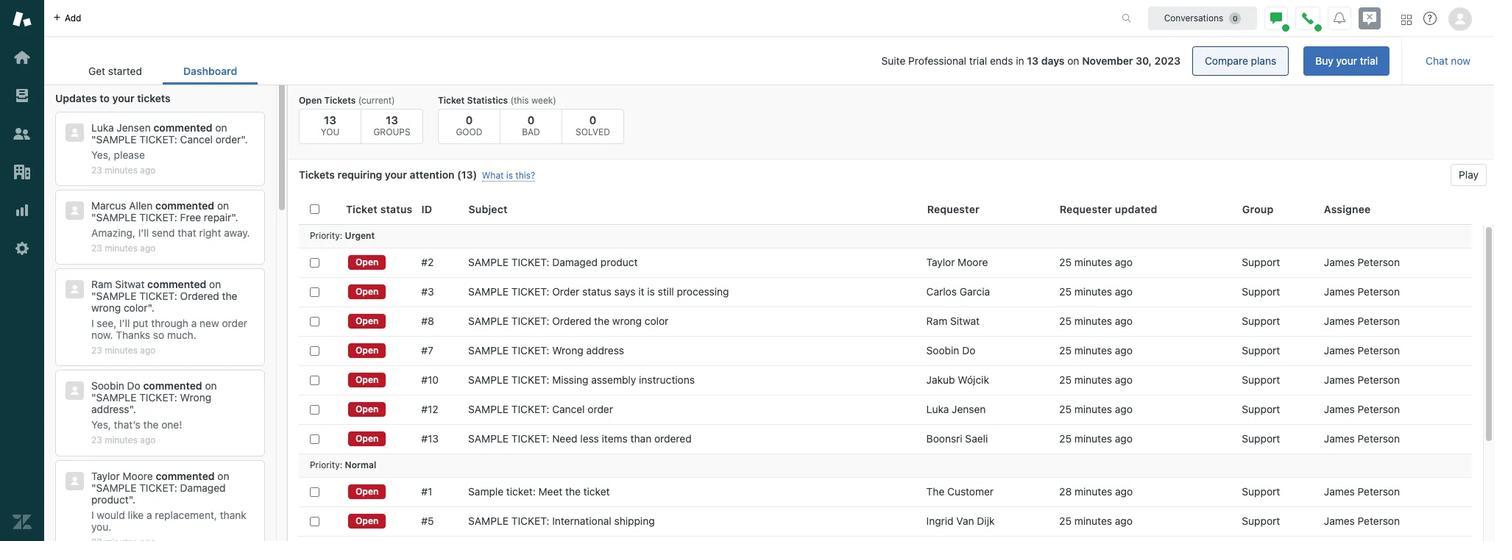 Task type: describe. For each thing, give the bounding box(es) containing it.
(current)
[[358, 95, 395, 106]]

25 for taylor moore
[[1060, 256, 1072, 269]]

sample right #3
[[468, 286, 509, 298]]

ago for sample ticket: cancel order
[[1115, 403, 1133, 416]]

garcia
[[960, 286, 990, 298]]

ticket
[[584, 486, 610, 498]]

james for the customer
[[1324, 486, 1355, 498]]

peterson for ingrid van dijk
[[1358, 515, 1400, 528]]

is inside tickets requiring your attention ( 13 ) what is this?
[[506, 170, 513, 181]]

allen
[[129, 200, 153, 212]]

dashboard
[[183, 65, 237, 77]]

wrong inside sample ticket: ordered the wrong color
[[91, 302, 121, 314]]

add
[[65, 12, 81, 23]]

ago inside i see, i'll put through a new order now. thanks so much. 23 minutes ago
[[140, 345, 156, 356]]

jensen for luka jensen commented
[[117, 121, 151, 134]]

is inside "link"
[[647, 286, 655, 298]]

ticket: inside sample ticket: damaged product 'link'
[[512, 256, 550, 269]]

still
[[658, 286, 674, 298]]

the down the sample ticket: order status says it is still processing "link"
[[594, 315, 610, 328]]

taylor for taylor moore commented
[[91, 470, 120, 483]]

need
[[552, 433, 578, 445]]

get started image
[[13, 48, 32, 67]]

order inside i see, i'll put through a new order now. thanks so much. 23 minutes ago
[[222, 317, 247, 330]]

sample ticket: damaged product inside grid
[[468, 256, 638, 269]]

james for carlos garcia
[[1324, 286, 1355, 298]]

than
[[631, 433, 652, 445]]

#12
[[421, 403, 439, 416]]

23 inside the amazing, i'll send that right away. 23 minutes ago
[[91, 243, 102, 254]]

meet
[[539, 486, 563, 498]]

open for #5
[[356, 516, 379, 527]]

marcus allen commented
[[91, 200, 214, 212]]

support for taylor moore
[[1242, 256, 1281, 269]]

james peterson for jakub wójcik
[[1324, 374, 1400, 387]]

a inside i would like a replacement, thank you.
[[147, 509, 152, 522]]

james for ram sitwat
[[1324, 315, 1355, 328]]

sample right #10
[[468, 374, 509, 387]]

normal
[[345, 460, 376, 471]]

sample ticket: cancel order
[[468, 403, 613, 416]]

conversations
[[1164, 12, 1224, 23]]

james peterson for the customer
[[1324, 486, 1400, 498]]

ingrid
[[927, 515, 954, 528]]

support for ram sitwat
[[1242, 315, 1281, 328]]

sample ticket: ordered the wrong color link
[[468, 315, 669, 328]]

25 for carlos garcia
[[1060, 286, 1072, 298]]

requester for requester updated
[[1060, 203, 1112, 216]]

taylor moore
[[927, 256, 988, 269]]

" for soobin do commented
[[91, 392, 96, 404]]

carlos
[[927, 286, 957, 298]]

wrong inside sample ticket: wrong address
[[180, 392, 211, 404]]

address inside grid
[[586, 345, 624, 357]]

open for #10
[[356, 375, 379, 386]]

". for ram sitwat commented
[[148, 302, 154, 314]]

0 for 0 solved
[[589, 113, 597, 127]]

ago for sample ticket: damaged product
[[1115, 256, 1133, 269]]

requester for requester
[[927, 203, 980, 216]]

buy your trial
[[1316, 54, 1378, 67]]

items
[[602, 433, 628, 445]]

tickets
[[137, 92, 171, 105]]

sample inside 'link'
[[468, 256, 509, 269]]

chat now
[[1426, 54, 1471, 67]]

ram for ram sitwat
[[927, 315, 948, 328]]

on " for luka jensen
[[91, 121, 227, 146]]

james for boonsri saeli
[[1324, 433, 1355, 445]]

ingrid van dijk
[[927, 515, 995, 528]]

requiring
[[338, 169, 382, 181]]

trial for your
[[1360, 54, 1378, 67]]

23 inside i see, i'll put through a new order now. thanks so much. 23 minutes ago
[[91, 345, 102, 356]]

the right meet
[[565, 486, 581, 498]]

repair
[[204, 212, 231, 224]]

assignee
[[1324, 203, 1371, 216]]

organizations image
[[13, 163, 32, 182]]

peterson for jakub wójcik
[[1358, 374, 1400, 387]]

priority for priority : normal
[[310, 460, 340, 471]]

ticket: inside the sample ticket: order status says it is still processing "link"
[[512, 286, 550, 298]]

on " for marcus allen
[[91, 200, 229, 224]]

ago for sample ticket: missing assembly instructions
[[1115, 374, 1133, 387]]

requester updated
[[1060, 203, 1158, 216]]

trial for professional
[[969, 54, 987, 67]]

minutes for sample ticket: ordered the wrong color
[[1075, 315, 1112, 328]]

free
[[180, 212, 201, 224]]

23 inside yes, please 23 minutes ago
[[91, 165, 102, 176]]

commented for ram sitwat commented
[[147, 278, 206, 291]]

jensen for luka jensen
[[952, 403, 986, 416]]

updated
[[1115, 203, 1158, 216]]

minutes for sample ticket: missing assembly instructions
[[1075, 374, 1112, 387]]

open for #13
[[356, 434, 379, 445]]

ticket status
[[346, 203, 413, 216]]

ordered inside sample ticket: ordered the wrong color
[[180, 290, 219, 302]]

#7
[[421, 345, 434, 357]]

sample ticket: international shipping link
[[468, 515, 655, 529]]

ago for sample ticket: international shipping
[[1115, 515, 1133, 528]]

" for ram sitwat commented
[[91, 290, 96, 302]]

25 minutes ago for boonsri saeli
[[1060, 433, 1133, 445]]

i'll inside the amazing, i'll send that right away. 23 minutes ago
[[138, 227, 149, 240]]

priority : urgent
[[310, 231, 375, 242]]

see,
[[97, 317, 117, 330]]

sample ticket: free repair ".
[[96, 212, 238, 224]]

jakub wójcik
[[927, 374, 989, 387]]

(this
[[511, 95, 529, 106]]

0 solved
[[576, 113, 610, 138]]

sitwat for ram sitwat
[[951, 315, 980, 328]]

get
[[88, 65, 105, 77]]

sample ticket: damaged product link
[[468, 256, 638, 269]]

saeli
[[966, 433, 988, 445]]

ago inside yes, please 23 minutes ago
[[140, 165, 156, 176]]

soobin for soobin do
[[927, 345, 960, 357]]

open for #3
[[356, 286, 379, 297]]

buy
[[1316, 54, 1334, 67]]

sample up please
[[96, 133, 137, 146]]

ticket:
[[506, 486, 536, 498]]

open for #7
[[356, 345, 379, 356]]

ticket: inside the sample ticket: international shipping link
[[512, 515, 550, 528]]

luka for luka jensen
[[927, 403, 949, 416]]

chat now button
[[1414, 46, 1483, 76]]

". for taylor moore commented
[[129, 494, 135, 506]]

sample down sample
[[468, 515, 509, 528]]

less
[[580, 433, 599, 445]]

sample up amazing,
[[96, 212, 137, 224]]

bad
[[522, 127, 540, 138]]

conversations button
[[1149, 6, 1257, 30]]

damaged inside 'link'
[[552, 256, 598, 269]]

ticket: up the send at left
[[139, 212, 177, 224]]

: for urgent
[[340, 231, 343, 242]]

sample ticket: need less items than ordered
[[468, 433, 692, 445]]

product inside sample ticket: damaged product
[[91, 494, 129, 506]]

updates to your tickets
[[55, 92, 171, 105]]

28
[[1060, 486, 1072, 498]]

13 groups
[[374, 113, 411, 138]]

sample
[[468, 486, 504, 498]]

25 for boonsri saeli
[[1060, 433, 1072, 445]]

yes, please 23 minutes ago
[[91, 149, 156, 176]]

i would like a replacement, thank you.
[[91, 509, 246, 533]]

1 vertical spatial tickets
[[299, 169, 335, 181]]

1 vertical spatial sample ticket: damaged product
[[91, 482, 226, 506]]

minutes for sample ticket: meet the ticket
[[1075, 486, 1113, 498]]

minutes for sample ticket: order status says it is still processing
[[1075, 286, 1112, 298]]

2023
[[1155, 54, 1181, 67]]

play
[[1459, 169, 1479, 181]]

#1
[[421, 486, 432, 498]]

ago inside yes, that's the one! 23 minutes ago
[[140, 435, 156, 446]]

thanks
[[116, 329, 150, 341]]

updates
[[55, 92, 97, 105]]

sample ticket: meet the ticket link
[[468, 486, 610, 499]]

you
[[321, 127, 340, 138]]

amazing,
[[91, 227, 135, 240]]

order
[[552, 286, 580, 298]]

id
[[421, 203, 432, 216]]

james peterson for soobin do
[[1324, 345, 1400, 357]]

luka for luka jensen commented
[[91, 121, 114, 134]]

priority : normal
[[310, 460, 376, 471]]

(
[[457, 169, 461, 181]]

tab list containing get started
[[68, 57, 258, 85]]

sample ticket: missing assembly instructions link
[[468, 374, 695, 387]]

25 minutes ago for ram sitwat
[[1060, 315, 1133, 328]]

13 left what
[[461, 169, 473, 181]]

international
[[552, 515, 612, 528]]

minutes inside yes, that's the one! 23 minutes ago
[[105, 435, 138, 446]]

send
[[152, 227, 175, 240]]

replacement,
[[155, 509, 217, 522]]

moore for taylor moore
[[958, 256, 988, 269]]

customer
[[948, 486, 994, 498]]

ticket: inside the sample ticket: cancel order link
[[512, 403, 550, 416]]

priority for priority : urgent
[[310, 231, 340, 242]]

commented for soobin do commented
[[143, 380, 202, 393]]

sample ticket: wrong address inside grid
[[468, 345, 624, 357]]

on " for ram sitwat
[[91, 278, 221, 302]]

sample inside sample ticket: wrong address
[[96, 392, 137, 404]]

i for i see, i'll put through a new order now. thanks so much. 23 minutes ago
[[91, 317, 94, 330]]

0 vertical spatial tickets
[[324, 95, 356, 106]]

luka jensen
[[927, 403, 986, 416]]

sample ticket: meet the ticket
[[468, 486, 610, 498]]

shipping
[[614, 515, 655, 528]]

the inside sample ticket: ordered the wrong color
[[222, 290, 237, 302]]

right
[[199, 227, 221, 240]]

soobin do
[[927, 345, 976, 357]]

ago for sample ticket: meet the ticket
[[1115, 486, 1133, 498]]

away.
[[224, 227, 250, 240]]

Select All Tickets checkbox
[[310, 205, 320, 214]]

please
[[114, 149, 145, 161]]

wrong inside grid
[[612, 315, 642, 328]]

sample right #12
[[468, 403, 509, 416]]

cancel for sample ticket: cancel order
[[552, 403, 585, 416]]

sitwat for ram sitwat commented
[[115, 278, 145, 291]]

your inside buy your trial button
[[1337, 54, 1358, 67]]

peterson for taylor moore
[[1358, 256, 1400, 269]]

28 minutes ago
[[1060, 486, 1133, 498]]

admin image
[[13, 239, 32, 258]]

support for jakub wójcik
[[1242, 374, 1281, 387]]

ticket statistics (this week)
[[438, 95, 557, 106]]

minutes inside the amazing, i'll send that right away. 23 minutes ago
[[105, 243, 138, 254]]

november
[[1082, 54, 1133, 67]]

sample right "#8"
[[468, 315, 509, 328]]

ticket: up through
[[139, 290, 177, 302]]



Task type: locate. For each thing, give the bounding box(es) containing it.
1 vertical spatial :
[[340, 460, 343, 471]]

0 vertical spatial is
[[506, 170, 513, 181]]

on for sample ticket: damaged product
[[217, 470, 229, 483]]

4 23 from the top
[[91, 435, 102, 446]]

groups
[[374, 127, 411, 138]]

0 vertical spatial luka
[[91, 121, 114, 134]]

ram down carlos
[[927, 315, 948, 328]]

what
[[482, 170, 504, 181]]

ticket: inside sample ticket: ordered the wrong color link
[[512, 315, 550, 328]]

0 vertical spatial wrong
[[91, 302, 121, 314]]

13 inside section
[[1027, 54, 1039, 67]]

on " for taylor moore
[[91, 470, 229, 494]]

1 vertical spatial sample ticket: ordered the wrong color
[[468, 315, 669, 328]]

8 25 from the top
[[1060, 515, 1072, 528]]

1 vertical spatial cancel
[[552, 403, 585, 416]]

on right days
[[1068, 54, 1080, 67]]

1 horizontal spatial is
[[647, 286, 655, 298]]

1 horizontal spatial i'll
[[138, 227, 149, 240]]

#5
[[421, 515, 434, 528]]

1 james peterson from the top
[[1324, 256, 1400, 269]]

2 trial from the left
[[1360, 54, 1378, 67]]

1 vertical spatial i
[[91, 509, 94, 522]]

zendesk support image
[[13, 10, 32, 29]]

support for the customer
[[1242, 486, 1281, 498]]

minutes for sample ticket: need less items than ordered
[[1075, 433, 1112, 445]]

1 vertical spatial sample ticket: wrong address
[[91, 392, 211, 416]]

support for soobin do
[[1242, 345, 1281, 357]]

#8
[[421, 315, 434, 328]]

25 for luka jensen
[[1060, 403, 1072, 416]]

)
[[473, 169, 477, 181]]

1 horizontal spatial trial
[[1360, 54, 1378, 67]]

23 up taylor moore commented
[[91, 435, 102, 446]]

open tickets (current)
[[299, 95, 395, 106]]

do for soobin do
[[962, 345, 976, 357]]

4 peterson from the top
[[1358, 345, 1400, 357]]

trial left the ends
[[969, 54, 987, 67]]

commented for taylor moore commented
[[156, 470, 215, 483]]

November 30, 2023 text field
[[1082, 54, 1181, 67]]

james peterson for ingrid van dijk
[[1324, 515, 1400, 528]]

sample ticket: need less items than ordered link
[[468, 433, 692, 446]]

james peterson for luka jensen
[[1324, 403, 1400, 416]]

on inside section
[[1068, 54, 1080, 67]]

tickets up select all tickets option
[[299, 169, 335, 181]]

cancel down "dashboard"
[[180, 133, 213, 146]]

requester up taylor moore on the top
[[927, 203, 980, 216]]

0 horizontal spatial ticket
[[346, 203, 378, 216]]

0 vertical spatial a
[[191, 317, 197, 330]]

ago inside the amazing, i'll send that right away. 23 minutes ago
[[140, 243, 156, 254]]

1 23 from the top
[[91, 165, 102, 176]]

ram up see,
[[91, 278, 112, 291]]

on down "dashboard"
[[215, 121, 227, 134]]

2 priority from the top
[[310, 460, 340, 471]]

urgent
[[345, 231, 375, 242]]

13 down (current) at the top left
[[386, 113, 398, 127]]

0 horizontal spatial is
[[506, 170, 513, 181]]

23
[[91, 165, 102, 176], [91, 243, 102, 254], [91, 345, 102, 356], [91, 435, 102, 446]]

tickets up the '13 you'
[[324, 95, 356, 106]]

status left the says
[[582, 286, 612, 298]]

1 horizontal spatial damaged
[[552, 256, 598, 269]]

1 vertical spatial color
[[645, 315, 669, 328]]

yes, inside yes, that's the one! 23 minutes ago
[[91, 419, 111, 432]]

james for jakub wójcik
[[1324, 374, 1355, 387]]

address up that's at bottom left
[[91, 404, 129, 416]]

damaged up replacement,
[[180, 482, 226, 494]]

i inside i would like a replacement, thank you.
[[91, 509, 94, 522]]

4 on " from the top
[[91, 380, 217, 404]]

2 horizontal spatial 0
[[589, 113, 597, 127]]

minutes inside yes, please 23 minutes ago
[[105, 165, 138, 176]]

0 vertical spatial soobin
[[927, 345, 960, 357]]

2 yes, from the top
[[91, 419, 111, 432]]

peterson for carlos garcia
[[1358, 286, 1400, 298]]

1 horizontal spatial cancel
[[552, 403, 585, 416]]

23 down the now.
[[91, 345, 102, 356]]

on up new on the left of page
[[209, 278, 221, 291]]

ticket: up sample ticket: wrong address link
[[512, 315, 550, 328]]

25 minutes ago for taylor moore
[[1060, 256, 1133, 269]]

0 inside 0 bad
[[528, 113, 535, 127]]

1 vertical spatial yes,
[[91, 419, 111, 432]]

reporting image
[[13, 201, 32, 220]]

25 for jakub wójcik
[[1060, 374, 1072, 387]]

9 james from the top
[[1324, 515, 1355, 528]]

you.
[[91, 521, 111, 533]]

peterson for ram sitwat
[[1358, 315, 1400, 328]]

0 right 0 bad
[[589, 113, 597, 127]]

1 horizontal spatial wrong
[[552, 345, 584, 357]]

zendesk chat image
[[1359, 7, 1381, 29]]

days
[[1042, 54, 1065, 67]]

ticket: left "order"
[[512, 286, 550, 298]]

like
[[128, 509, 144, 522]]

now
[[1451, 54, 1471, 67]]

this?
[[516, 170, 535, 181]]

0 vertical spatial order
[[216, 133, 241, 146]]

7 25 minutes ago from the top
[[1060, 433, 1133, 445]]

minutes for sample ticket: cancel order
[[1075, 403, 1112, 416]]

minutes inside i see, i'll put through a new order now. thanks so much. 23 minutes ago
[[105, 345, 138, 356]]

good
[[456, 127, 483, 138]]

ticket: down sample ticket: meet the ticket link
[[512, 515, 550, 528]]

ram for ram sitwat commented
[[91, 278, 112, 291]]

main element
[[0, 0, 44, 542]]

9 peterson from the top
[[1358, 515, 1400, 528]]

1 vertical spatial your
[[112, 92, 134, 105]]

0 horizontal spatial do
[[127, 380, 140, 393]]

7 25 from the top
[[1060, 433, 1072, 445]]

1 vertical spatial order
[[222, 317, 247, 330]]

ordered up new on the left of page
[[180, 290, 219, 302]]

0 horizontal spatial your
[[112, 92, 134, 105]]

6 25 minutes ago from the top
[[1060, 403, 1133, 416]]

1 horizontal spatial your
[[385, 169, 407, 181]]

1 vertical spatial moore
[[123, 470, 153, 483]]

25 minutes ago for ingrid van dijk
[[1060, 515, 1133, 528]]

that
[[178, 227, 196, 240]]

0 horizontal spatial i'll
[[119, 317, 130, 330]]

" for luka jensen commented
[[91, 133, 96, 146]]

yes, left please
[[91, 149, 111, 161]]

commented for luka jensen commented
[[154, 121, 213, 134]]

minutes for sample ticket: wrong address
[[1075, 345, 1112, 357]]

ticket for ticket status
[[346, 203, 378, 216]]

0 horizontal spatial cancel
[[180, 133, 213, 146]]

#2
[[421, 256, 434, 269]]

on " up the send at left
[[91, 200, 229, 224]]

processing
[[677, 286, 729, 298]]

1 horizontal spatial a
[[191, 317, 197, 330]]

5 25 minutes ago from the top
[[1060, 374, 1133, 387]]

0 vertical spatial priority
[[310, 231, 340, 242]]

status inside the sample ticket: order status says it is still processing "link"
[[582, 286, 612, 298]]

ticket: up one!
[[139, 392, 177, 404]]

0 vertical spatial product
[[601, 256, 638, 269]]

3 james from the top
[[1324, 315, 1355, 328]]

order
[[216, 133, 241, 146], [222, 317, 247, 330], [588, 403, 613, 416]]

yes, inside yes, please 23 minutes ago
[[91, 149, 111, 161]]

order up less
[[588, 403, 613, 416]]

sample up that's at bottom left
[[96, 392, 137, 404]]

ticket: inside sample ticket: missing assembly instructions link
[[512, 374, 550, 387]]

1 trial from the left
[[969, 54, 987, 67]]

product up would
[[91, 494, 129, 506]]

sample up see,
[[96, 290, 137, 302]]

luka jensen commented
[[91, 121, 213, 134]]

wrong
[[552, 345, 584, 357], [180, 392, 211, 404]]

ago for sample ticket: need less items than ordered
[[1115, 433, 1133, 445]]

4 james from the top
[[1324, 345, 1355, 357]]

5 james peterson from the top
[[1324, 374, 1400, 387]]

4 support from the top
[[1242, 345, 1281, 357]]

0 vertical spatial damaged
[[552, 256, 598, 269]]

ticket for ticket statistics (this week)
[[438, 95, 465, 106]]

1 25 minutes ago from the top
[[1060, 256, 1133, 269]]

1 vertical spatial taylor
[[91, 470, 120, 483]]

sample up sample
[[468, 433, 509, 445]]

tab list
[[68, 57, 258, 85]]

cancel for sample ticket: cancel order ".
[[180, 133, 213, 146]]

wójcik
[[958, 374, 989, 387]]

button displays agent's chat status as online. image
[[1271, 12, 1283, 24]]

ram
[[91, 278, 112, 291], [927, 315, 948, 328]]

missing
[[552, 374, 589, 387]]

1 horizontal spatial sitwat
[[951, 315, 980, 328]]

on for sample ticket: ordered the wrong color
[[209, 278, 221, 291]]

on " for soobin do
[[91, 380, 217, 404]]

2 vertical spatial your
[[385, 169, 407, 181]]

do for soobin do commented
[[127, 380, 140, 393]]

7 support from the top
[[1242, 433, 1281, 445]]

trial
[[969, 54, 987, 67], [1360, 54, 1378, 67]]

section containing suite professional trial ends in
[[270, 46, 1390, 76]]

5 on " from the top
[[91, 470, 229, 494]]

suite professional trial ends in 13 days on november 30, 2023
[[882, 54, 1181, 67]]

0 for 0 bad
[[528, 113, 535, 127]]

2 on " from the top
[[91, 200, 229, 224]]

" up you. on the left bottom
[[91, 482, 96, 494]]

1 0 from the left
[[466, 113, 473, 127]]

color
[[124, 302, 148, 314], [645, 315, 669, 328]]

5 peterson from the top
[[1358, 374, 1400, 387]]

open
[[299, 95, 322, 106], [356, 257, 379, 268], [356, 286, 379, 297], [356, 316, 379, 327], [356, 345, 379, 356], [356, 375, 379, 386], [356, 404, 379, 415], [356, 434, 379, 445], [356, 487, 379, 498], [356, 516, 379, 527]]

ticket: up please
[[139, 133, 177, 146]]

jensen up please
[[117, 121, 151, 134]]

trial down zendesk chat image
[[1360, 54, 1378, 67]]

luka down to
[[91, 121, 114, 134]]

get help image
[[1424, 12, 1437, 25]]

sample ticket: ordered the wrong color
[[91, 290, 237, 314], [468, 315, 669, 328]]

ram sitwat
[[927, 315, 980, 328]]

1 horizontal spatial ordered
[[552, 315, 591, 328]]

grid containing ticket status
[[288, 195, 1495, 542]]

ticket: down sample ticket: ordered the wrong color link
[[512, 345, 550, 357]]

8 james peterson from the top
[[1324, 486, 1400, 498]]

2 support from the top
[[1242, 286, 1281, 298]]

2 25 minutes ago from the top
[[1060, 286, 1133, 298]]

1 horizontal spatial color
[[645, 315, 669, 328]]

section
[[270, 46, 1390, 76]]

0 horizontal spatial luka
[[91, 121, 114, 134]]

views image
[[13, 86, 32, 105]]

3 " from the top
[[91, 290, 96, 302]]

color down still
[[645, 315, 669, 328]]

commented up one!
[[143, 380, 202, 393]]

wrong down sample ticket: ordered the wrong color link
[[552, 345, 584, 357]]

james peterson for ram sitwat
[[1324, 315, 1400, 328]]

0 horizontal spatial jensen
[[117, 121, 151, 134]]

suite
[[882, 54, 906, 67]]

moore
[[958, 256, 988, 269], [123, 470, 153, 483]]

7 james peterson from the top
[[1324, 433, 1400, 445]]

13 right in
[[1027, 54, 1039, 67]]

minutes for sample ticket: damaged product
[[1075, 256, 1112, 269]]

1 vertical spatial luka
[[927, 403, 949, 416]]

the inside yes, that's the one! 23 minutes ago
[[143, 419, 159, 432]]

new
[[200, 317, 219, 330]]

so
[[153, 329, 164, 341]]

: left urgent
[[340, 231, 343, 242]]

0 vertical spatial sample ticket: wrong address
[[468, 345, 624, 357]]

sitwat
[[115, 278, 145, 291], [951, 315, 980, 328]]

your right buy
[[1337, 54, 1358, 67]]

order inside grid
[[588, 403, 613, 416]]

23 up marcus
[[91, 165, 102, 176]]

2 peterson from the top
[[1358, 286, 1400, 298]]

1 horizontal spatial status
[[582, 286, 612, 298]]

ticket: up i would like a replacement, thank you.
[[139, 482, 177, 494]]

through
[[151, 317, 188, 330]]

commented up replacement,
[[156, 470, 215, 483]]

tickets requiring your attention ( 13 ) what is this?
[[299, 169, 535, 181]]

2 : from the top
[[340, 460, 343, 471]]

support for boonsri saeli
[[1242, 433, 1281, 445]]

1 horizontal spatial jensen
[[952, 403, 986, 416]]

9 james peterson from the top
[[1324, 515, 1400, 528]]

sample ticket: wrong address link
[[468, 345, 624, 358]]

wrong up one!
[[180, 392, 211, 404]]

0 horizontal spatial 0
[[466, 113, 473, 127]]

soobin do commented
[[91, 380, 202, 393]]

sitwat down the carlos garcia
[[951, 315, 980, 328]]

2 james peterson from the top
[[1324, 286, 1400, 298]]

to
[[100, 92, 110, 105]]

ago for sample ticket: order status says it is still processing
[[1115, 286, 1133, 298]]

subject
[[469, 203, 508, 216]]

4 james peterson from the top
[[1324, 345, 1400, 357]]

1 " from the top
[[91, 133, 96, 146]]

3 james peterson from the top
[[1324, 315, 1400, 328]]

james peterson for boonsri saeli
[[1324, 433, 1400, 445]]

james for luka jensen
[[1324, 403, 1355, 416]]

7 peterson from the top
[[1358, 433, 1400, 445]]

a right like
[[147, 509, 152, 522]]

1 vertical spatial i'll
[[119, 317, 130, 330]]

0 vertical spatial jensen
[[117, 121, 151, 134]]

a left new on the left of page
[[191, 317, 197, 330]]

james
[[1324, 256, 1355, 269], [1324, 286, 1355, 298], [1324, 315, 1355, 328], [1324, 345, 1355, 357], [1324, 374, 1355, 387], [1324, 403, 1355, 416], [1324, 433, 1355, 445], [1324, 486, 1355, 498], [1324, 515, 1355, 528]]

product up the says
[[601, 256, 638, 269]]

4 25 from the top
[[1060, 345, 1072, 357]]

peterson for the customer
[[1358, 486, 1400, 498]]

2 23 from the top
[[91, 243, 102, 254]]

3 support from the top
[[1242, 315, 1281, 328]]

13 inside 13 groups
[[386, 113, 398, 127]]

minutes
[[105, 165, 138, 176], [105, 243, 138, 254], [1075, 256, 1112, 269], [1075, 286, 1112, 298], [1075, 315, 1112, 328], [1075, 345, 1112, 357], [105, 345, 138, 356], [1075, 374, 1112, 387], [1075, 403, 1112, 416], [1075, 433, 1112, 445], [105, 435, 138, 446], [1075, 486, 1113, 498], [1075, 515, 1112, 528]]

ticket: up sample ticket: need less items than ordered
[[512, 403, 550, 416]]

" up yes, please 23 minutes ago in the left top of the page
[[91, 133, 96, 146]]

trial inside button
[[1360, 54, 1378, 67]]

1 peterson from the top
[[1358, 256, 1400, 269]]

25 for ram sitwat
[[1060, 315, 1072, 328]]

1 horizontal spatial do
[[962, 345, 976, 357]]

1 horizontal spatial taylor
[[927, 256, 955, 269]]

1 horizontal spatial address
[[586, 345, 624, 357]]

4 " from the top
[[91, 392, 96, 404]]

1 horizontal spatial sample ticket: wrong address
[[468, 345, 624, 357]]

jensen down 'wójcik'
[[952, 403, 986, 416]]

0 horizontal spatial ram
[[91, 278, 112, 291]]

notifications image
[[1334, 12, 1346, 24]]

ticket: inside sample ticket: wrong address link
[[512, 345, 550, 357]]

25 for ingrid van dijk
[[1060, 515, 1072, 528]]

0 vertical spatial address
[[586, 345, 624, 357]]

" up the now.
[[91, 290, 96, 302]]

support for ingrid van dijk
[[1242, 515, 1281, 528]]

get started tab
[[68, 57, 163, 85]]

open for #1
[[356, 487, 379, 498]]

0 horizontal spatial status
[[380, 203, 413, 216]]

2 " from the top
[[91, 212, 96, 224]]

1 25 from the top
[[1060, 256, 1072, 269]]

cancel down missing
[[552, 403, 585, 416]]

color inside sample ticket: ordered the wrong color
[[124, 302, 148, 314]]

james for taylor moore
[[1324, 256, 1355, 269]]

is right it
[[647, 286, 655, 298]]

taylor up carlos
[[927, 256, 955, 269]]

in
[[1016, 54, 1025, 67]]

0 horizontal spatial wrong
[[180, 392, 211, 404]]

order down "dashboard"
[[216, 133, 241, 146]]

order right new on the left of page
[[222, 317, 247, 330]]

1 vertical spatial ticket
[[346, 203, 378, 216]]

support for carlos garcia
[[1242, 286, 1281, 298]]

8 support from the top
[[1242, 486, 1281, 498]]

0 down statistics
[[466, 113, 473, 127]]

8 25 minutes ago from the top
[[1060, 515, 1133, 528]]

1 vertical spatial jensen
[[952, 403, 986, 416]]

8 peterson from the top
[[1358, 486, 1400, 498]]

0 horizontal spatial sitwat
[[115, 278, 145, 291]]

ticket: down the sample ticket: cancel order link
[[512, 433, 550, 445]]

commented down "tickets"
[[154, 121, 213, 134]]

i inside i see, i'll put through a new order now. thanks so much. 23 minutes ago
[[91, 317, 94, 330]]

ago for sample ticket: ordered the wrong color
[[1115, 315, 1133, 328]]

do up 'wójcik'
[[962, 345, 976, 357]]

peterson for luka jensen
[[1358, 403, 1400, 416]]

9 support from the top
[[1242, 515, 1281, 528]]

1 vertical spatial ordered
[[552, 315, 591, 328]]

1 vertical spatial product
[[91, 494, 129, 506]]

1 horizontal spatial sample ticket: damaged product
[[468, 256, 638, 269]]

2 25 from the top
[[1060, 286, 1072, 298]]

taylor up would
[[91, 470, 120, 483]]

1 vertical spatial wrong
[[180, 392, 211, 404]]

1 horizontal spatial moore
[[958, 256, 988, 269]]

priority down select all tickets option
[[310, 231, 340, 242]]

" for marcus allen commented
[[91, 212, 96, 224]]

ram inside grid
[[927, 315, 948, 328]]

yes,
[[91, 149, 111, 161], [91, 419, 111, 432]]

0 vertical spatial taylor
[[927, 256, 955, 269]]

attention
[[410, 169, 455, 181]]

ordered inside grid
[[552, 315, 591, 328]]

your
[[1337, 54, 1358, 67], [112, 92, 134, 105], [385, 169, 407, 181]]

0 vertical spatial yes,
[[91, 149, 111, 161]]

25
[[1060, 256, 1072, 269], [1060, 286, 1072, 298], [1060, 315, 1072, 328], [1060, 345, 1072, 357], [1060, 374, 1072, 387], [1060, 403, 1072, 416], [1060, 433, 1072, 445], [1060, 515, 1072, 528]]

i'll left put
[[119, 317, 130, 330]]

the
[[927, 486, 945, 498]]

peterson
[[1358, 256, 1400, 269], [1358, 286, 1400, 298], [1358, 315, 1400, 328], [1358, 345, 1400, 357], [1358, 374, 1400, 387], [1358, 403, 1400, 416], [1358, 433, 1400, 445], [1358, 486, 1400, 498], [1358, 515, 1400, 528]]

grid
[[288, 195, 1495, 542]]

0 inside 0 good
[[466, 113, 473, 127]]

0 vertical spatial sitwat
[[115, 278, 145, 291]]

1 yes, from the top
[[91, 149, 111, 161]]

6 james peterson from the top
[[1324, 403, 1400, 416]]

1 vertical spatial soobin
[[91, 380, 124, 393]]

taylor for taylor moore
[[927, 256, 955, 269]]

ticket: up sample ticket: cancel order
[[512, 374, 550, 387]]

tickets
[[324, 95, 356, 106], [299, 169, 335, 181]]

0 inside 0 solved
[[589, 113, 597, 127]]

sample down subject at the left
[[468, 256, 509, 269]]

0 vertical spatial i
[[91, 317, 94, 330]]

25 minutes ago for carlos garcia
[[1060, 286, 1133, 298]]

support for luka jensen
[[1242, 403, 1281, 416]]

0 horizontal spatial sample ticket: damaged product
[[91, 482, 226, 506]]

0 for 0 good
[[466, 113, 473, 127]]

dijk
[[977, 515, 995, 528]]

commented for marcus allen commented
[[155, 200, 214, 212]]

i left would
[[91, 509, 94, 522]]

customers image
[[13, 124, 32, 144]]

1 support from the top
[[1242, 256, 1281, 269]]

6 25 from the top
[[1060, 403, 1072, 416]]

sample right #7
[[468, 345, 509, 357]]

2 0 from the left
[[528, 113, 535, 127]]

ram sitwat commented
[[91, 278, 206, 291]]

on down new on the left of page
[[205, 380, 217, 393]]

moore up garcia at the bottom right
[[958, 256, 988, 269]]

ago for sample ticket: wrong address
[[1115, 345, 1133, 357]]

on for sample ticket: free repair
[[217, 200, 229, 212]]

" up amazing,
[[91, 212, 96, 224]]

3 peterson from the top
[[1358, 315, 1400, 328]]

moore for taylor moore commented
[[123, 470, 153, 483]]

address inside sample ticket: wrong address
[[91, 404, 129, 416]]

sample ticket: ordered the wrong color down "order"
[[468, 315, 669, 328]]

1 vertical spatial sitwat
[[951, 315, 980, 328]]

0 horizontal spatial damaged
[[180, 482, 226, 494]]

: left normal
[[340, 460, 343, 471]]

1 i from the top
[[91, 317, 94, 330]]

0 vertical spatial i'll
[[138, 227, 149, 240]]

8 james from the top
[[1324, 486, 1355, 498]]

soobin up jakub
[[927, 345, 960, 357]]

3 23 from the top
[[91, 345, 102, 356]]

ticket: up sample ticket: ordered the wrong color link
[[512, 256, 550, 269]]

0 vertical spatial status
[[380, 203, 413, 216]]

5 25 from the top
[[1060, 374, 1072, 387]]

product inside 'link'
[[601, 256, 638, 269]]

0 horizontal spatial address
[[91, 404, 129, 416]]

cancel inside grid
[[552, 403, 585, 416]]

ticket
[[438, 95, 465, 106], [346, 203, 378, 216]]

1 horizontal spatial ram
[[927, 315, 948, 328]]

1 on " from the top
[[91, 121, 227, 146]]

0 vertical spatial moore
[[958, 256, 988, 269]]

0 horizontal spatial wrong
[[91, 302, 121, 314]]

ticket: inside sample ticket: need less items than ordered "link"
[[512, 433, 550, 445]]

wrong down the says
[[612, 315, 642, 328]]

0 vertical spatial color
[[124, 302, 148, 314]]

1 vertical spatial status
[[582, 286, 612, 298]]

week)
[[532, 95, 557, 106]]

yes, for yes, that's the one!
[[91, 419, 111, 432]]

the left one!
[[143, 419, 159, 432]]

on " up i would like a replacement, thank you.
[[91, 470, 229, 494]]

23 inside yes, that's the one! 23 minutes ago
[[91, 435, 102, 446]]

". for soobin do commented
[[129, 404, 136, 416]]

13
[[1027, 54, 1039, 67], [324, 113, 336, 127], [386, 113, 398, 127], [461, 169, 473, 181]]

compare
[[1205, 54, 1249, 67]]

0 vertical spatial sample ticket: ordered the wrong color
[[91, 290, 237, 314]]

group
[[1243, 203, 1274, 216]]

ticket up 0 good
[[438, 95, 465, 106]]

open for #8
[[356, 316, 379, 327]]

james for soobin do
[[1324, 345, 1355, 357]]

sample inside sample ticket: damaged product
[[96, 482, 137, 494]]

damaged up "order"
[[552, 256, 598, 269]]

0 horizontal spatial product
[[91, 494, 129, 506]]

5 support from the top
[[1242, 374, 1281, 387]]

0 horizontal spatial taylor
[[91, 470, 120, 483]]

i'll inside i see, i'll put through a new order now. thanks so much. 23 minutes ago
[[119, 317, 130, 330]]

" for taylor moore commented
[[91, 482, 96, 494]]

your for tickets requiring your attention ( 13 ) what is this?
[[385, 169, 407, 181]]

1 horizontal spatial ticket
[[438, 95, 465, 106]]

sample ticket: wrong address down sample ticket: ordered the wrong color link
[[468, 345, 624, 357]]

taylor
[[927, 256, 955, 269], [91, 470, 120, 483]]

13 inside the '13 you'
[[324, 113, 336, 127]]

0 bad
[[522, 113, 540, 138]]

a inside i see, i'll put through a new order now. thanks so much. 23 minutes ago
[[191, 317, 197, 330]]

4 25 minutes ago from the top
[[1060, 345, 1133, 357]]

3 25 from the top
[[1060, 315, 1072, 328]]

peterson for boonsri saeli
[[1358, 433, 1400, 445]]

1 horizontal spatial luka
[[927, 403, 949, 416]]

6 support from the top
[[1242, 403, 1281, 416]]

6 peterson from the top
[[1358, 403, 1400, 416]]

1 vertical spatial ram
[[927, 315, 948, 328]]

1 vertical spatial address
[[91, 404, 129, 416]]

1 vertical spatial damaged
[[180, 482, 226, 494]]

6 james from the top
[[1324, 403, 1355, 416]]

1 requester from the left
[[927, 203, 980, 216]]

do up that's at bottom left
[[127, 380, 140, 393]]

james peterson for carlos garcia
[[1324, 286, 1400, 298]]

1 horizontal spatial wrong
[[612, 315, 642, 328]]

30,
[[1136, 54, 1152, 67]]

wrong inside grid
[[552, 345, 584, 357]]

boonsri saeli
[[927, 433, 988, 445]]

5 james from the top
[[1324, 374, 1355, 387]]

" up yes, that's the one! 23 minutes ago
[[91, 392, 96, 404]]

None checkbox
[[310, 287, 320, 297], [310, 346, 320, 356], [310, 376, 320, 385], [310, 435, 320, 444], [310, 287, 320, 297], [310, 346, 320, 356], [310, 376, 320, 385], [310, 435, 320, 444]]

5 " from the top
[[91, 482, 96, 494]]

your for updates to your tickets
[[112, 92, 134, 105]]

".
[[241, 133, 248, 146], [231, 212, 238, 224], [148, 302, 154, 314], [129, 404, 136, 416], [129, 494, 135, 506]]

3 0 from the left
[[589, 113, 597, 127]]

luka down jakub
[[927, 403, 949, 416]]

#10
[[421, 374, 439, 387]]

sample ticket: order status says it is still processing link
[[468, 286, 729, 299]]

i see, i'll put through a new order now. thanks so much. 23 minutes ago
[[91, 317, 247, 356]]

on for sample ticket: cancel order
[[215, 121, 227, 134]]

zendesk image
[[13, 513, 32, 532]]

1 horizontal spatial product
[[601, 256, 638, 269]]

7 james from the top
[[1324, 433, 1355, 445]]

james peterson for taylor moore
[[1324, 256, 1400, 269]]

2 requester from the left
[[1060, 203, 1112, 216]]

0
[[466, 113, 473, 127], [528, 113, 535, 127], [589, 113, 597, 127]]

ordered
[[655, 433, 692, 445]]

amazing, i'll send that right away. 23 minutes ago
[[91, 227, 250, 254]]

0 horizontal spatial color
[[124, 302, 148, 314]]

0 vertical spatial ticket
[[438, 95, 465, 106]]

None checkbox
[[310, 258, 320, 268], [310, 317, 320, 327], [310, 405, 320, 415], [310, 488, 320, 497], [310, 517, 320, 527], [310, 258, 320, 268], [310, 317, 320, 327], [310, 405, 320, 415], [310, 488, 320, 497], [310, 517, 320, 527]]

status
[[380, 203, 413, 216], [582, 286, 612, 298]]

0 horizontal spatial moore
[[123, 470, 153, 483]]

3 on " from the top
[[91, 278, 221, 302]]

1 james from the top
[[1324, 256, 1355, 269]]

sample inside sample ticket: ordered the wrong color
[[96, 290, 137, 302]]

1 : from the top
[[340, 231, 343, 242]]

sample ticket: ordered the wrong color up through
[[91, 290, 237, 314]]

solved
[[576, 127, 610, 138]]

0 horizontal spatial sample ticket: wrong address
[[91, 392, 211, 416]]

would
[[97, 509, 125, 522]]

i left see,
[[91, 317, 94, 330]]

status left id
[[380, 203, 413, 216]]

is
[[506, 170, 513, 181], [647, 286, 655, 298]]

plans
[[1251, 54, 1277, 67]]

zendesk products image
[[1402, 14, 1412, 25]]

sample ticket: wrong address up one!
[[91, 392, 211, 416]]

0 vertical spatial your
[[1337, 54, 1358, 67]]

0 vertical spatial ram
[[91, 278, 112, 291]]

i'll
[[138, 227, 149, 240], [119, 317, 130, 330]]

:
[[340, 231, 343, 242], [340, 460, 343, 471]]

on " down "tickets"
[[91, 121, 227, 146]]

2 i from the top
[[91, 509, 94, 522]]

1 priority from the top
[[310, 231, 340, 242]]

sitwat up put
[[115, 278, 145, 291]]

2 james from the top
[[1324, 286, 1355, 298]]

open for #12
[[356, 404, 379, 415]]

compare plans
[[1205, 54, 1277, 67]]

0 horizontal spatial sample ticket: ordered the wrong color
[[91, 290, 237, 314]]

1 horizontal spatial sample ticket: ordered the wrong color
[[468, 315, 669, 328]]

3 25 minutes ago from the top
[[1060, 315, 1133, 328]]

sample ticket: damaged product up i would like a replacement, thank you.
[[91, 482, 226, 506]]

0 down (this
[[528, 113, 535, 127]]

#13
[[421, 433, 439, 445]]



Task type: vqa. For each thing, say whether or not it's contained in the screenshot.
bottommost your
yes



